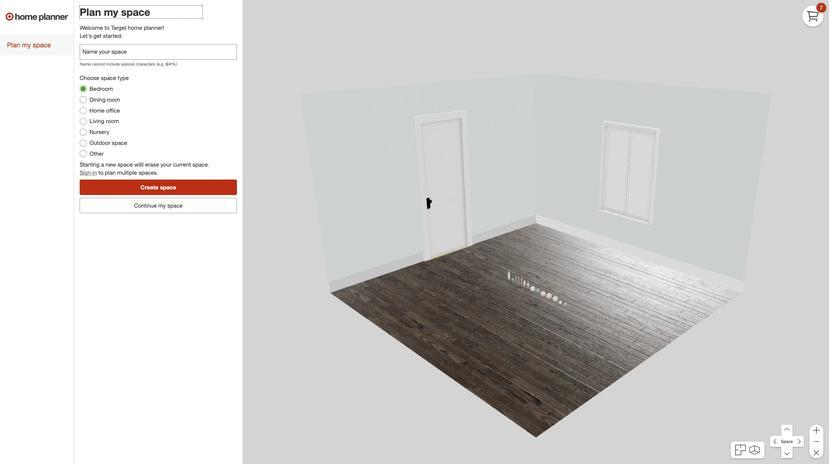 Task type: vqa. For each thing, say whether or not it's contained in the screenshot.
middle my
yes



Task type: locate. For each thing, give the bounding box(es) containing it.
my up target in the top of the page
[[104, 6, 118, 18]]

home
[[90, 107, 105, 114]]

0 vertical spatial plan
[[80, 6, 101, 18]]

0 vertical spatial room
[[107, 96, 120, 103]]

Outdoor space radio
[[80, 140, 87, 147]]

name
[[80, 61, 91, 67]]

top view button icon image
[[736, 446, 747, 456]]

continue
[[134, 202, 157, 209]]

dining room
[[90, 96, 120, 103]]

to right in
[[98, 169, 103, 176]]

0 horizontal spatial my
[[22, 41, 31, 49]]

other
[[90, 150, 104, 157]]

plan inside button
[[7, 41, 20, 49]]

type
[[118, 75, 129, 82]]

space up multiple
[[118, 161, 133, 168]]

Dining room radio
[[80, 96, 87, 103]]

1 vertical spatial my
[[22, 41, 31, 49]]

space
[[121, 6, 150, 18], [33, 41, 51, 49], [101, 75, 116, 82], [112, 140, 127, 147], [118, 161, 133, 168], [160, 184, 176, 191], [168, 202, 183, 209]]

to inside starting a new space willl erase your current space. sign in to plan multiple spaces.
[[98, 169, 103, 176]]

dining
[[90, 96, 106, 103]]

plan my space button
[[0, 34, 74, 55]]

room
[[107, 96, 120, 103], [106, 118, 119, 125]]

continue my space button
[[80, 198, 237, 213]]

1 vertical spatial to
[[98, 169, 103, 176]]

plan
[[80, 6, 101, 18], [7, 41, 20, 49]]

space up bedroom
[[101, 75, 116, 82]]

plan my space inside button
[[7, 41, 51, 49]]

0 vertical spatial plan my space
[[80, 6, 150, 18]]

2 vertical spatial my
[[158, 202, 166, 209]]

1 vertical spatial plan
[[7, 41, 20, 49]]

1 vertical spatial room
[[106, 118, 119, 125]]

room for dining room
[[107, 96, 120, 103]]

1 horizontal spatial plan
[[80, 6, 101, 18]]

living
[[90, 118, 104, 125]]

home planner landing page image
[[6, 6, 68, 28]]

pan camera right 30° image
[[793, 437, 805, 448]]

to
[[105, 24, 110, 31], [98, 169, 103, 176]]

my inside plan my space button
[[22, 41, 31, 49]]

planner!
[[144, 24, 164, 31]]

my right 'continue'
[[158, 202, 166, 209]]

your
[[161, 161, 172, 168]]

room up office
[[107, 96, 120, 103]]

nursery
[[90, 129, 109, 136]]

plan my space down home planner landing page image
[[7, 41, 51, 49]]

new
[[106, 161, 116, 168]]

1 horizontal spatial to
[[105, 24, 110, 31]]

in
[[93, 169, 97, 176]]

0 horizontal spatial plan
[[7, 41, 20, 49]]

to inside welcome to target home planner! let's get started:
[[105, 24, 110, 31]]

Home office radio
[[80, 107, 87, 114]]

welcome to target home planner! let's get started:
[[80, 24, 164, 39]]

characters
[[136, 61, 156, 67]]

0 horizontal spatial to
[[98, 169, 103, 176]]

to up started:
[[105, 24, 110, 31]]

space down home planner landing page image
[[33, 41, 51, 49]]

erase
[[145, 161, 159, 168]]

get
[[93, 32, 102, 39]]

2 horizontal spatial my
[[158, 202, 166, 209]]

plan my space up target in the top of the page
[[80, 6, 150, 18]]

choose space type
[[80, 75, 129, 82]]

include
[[106, 61, 120, 67]]

room down office
[[106, 118, 119, 125]]

outdoor
[[90, 140, 110, 147]]

create space button
[[80, 180, 237, 195]]

my
[[104, 6, 118, 18], [22, 41, 31, 49], [158, 202, 166, 209]]

my down home planner landing page image
[[22, 41, 31, 49]]

tilt camera up 30° image
[[782, 425, 793, 437]]

multiple
[[117, 169, 137, 176]]

sign
[[80, 169, 91, 176]]

None text field
[[80, 44, 237, 60]]

my inside 'continue my space' button
[[158, 202, 166, 209]]

0 vertical spatial to
[[105, 24, 110, 31]]

1 vertical spatial plan my space
[[7, 41, 51, 49]]

starting a new space willl erase your current space. sign in to plan multiple spaces.
[[80, 161, 209, 176]]

plan my space
[[80, 6, 150, 18], [7, 41, 51, 49]]

1 horizontal spatial my
[[104, 6, 118, 18]]

1 horizontal spatial plan my space
[[80, 6, 150, 18]]

0 horizontal spatial plan my space
[[7, 41, 51, 49]]

bedroom
[[90, 85, 113, 92]]

welcome
[[80, 24, 103, 31]]

pan camera left 30° image
[[771, 437, 782, 448]]



Task type: describe. For each thing, give the bounding box(es) containing it.
0 vertical spatial my
[[104, 6, 118, 18]]

7
[[821, 4, 824, 11]]

space right create
[[160, 184, 176, 191]]

home
[[128, 24, 142, 31]]

starting
[[80, 161, 100, 168]]

tilt camera down 30° image
[[782, 448, 793, 459]]

name cannot include special characters (e.g. @#%)
[[80, 61, 177, 67]]

started:
[[103, 32, 123, 39]]

cannot
[[92, 61, 105, 67]]

home office
[[90, 107, 120, 114]]

7 button
[[803, 3, 827, 27]]

office
[[106, 107, 120, 114]]

create space
[[141, 184, 176, 191]]

let's
[[80, 32, 92, 39]]

target
[[111, 24, 127, 31]]

space up home
[[121, 6, 150, 18]]

special
[[121, 61, 135, 67]]

a
[[101, 161, 104, 168]]

spaces.
[[139, 169, 158, 176]]

Other radio
[[80, 151, 87, 158]]

space right the outdoor
[[112, 140, 127, 147]]

space inside starting a new space willl erase your current space. sign in to plan multiple spaces.
[[118, 161, 133, 168]]

living room
[[90, 118, 119, 125]]

room for living room
[[106, 118, 119, 125]]

sign in button
[[80, 169, 97, 177]]

willl
[[134, 161, 144, 168]]

current
[[173, 161, 191, 168]]

space down create space button
[[168, 202, 183, 209]]

space
[[782, 440, 794, 445]]

outdoor space
[[90, 140, 127, 147]]

front view button icon image
[[750, 446, 761, 455]]

space.
[[193, 161, 209, 168]]

continue my space
[[134, 202, 183, 209]]

@#%)
[[165, 61, 177, 67]]

choose
[[80, 75, 99, 82]]

Nursery radio
[[80, 129, 87, 136]]

Living room radio
[[80, 118, 87, 125]]

plan
[[105, 169, 116, 176]]

(e.g.
[[157, 61, 164, 67]]

Bedroom radio
[[80, 85, 87, 93]]

create
[[141, 184, 159, 191]]



